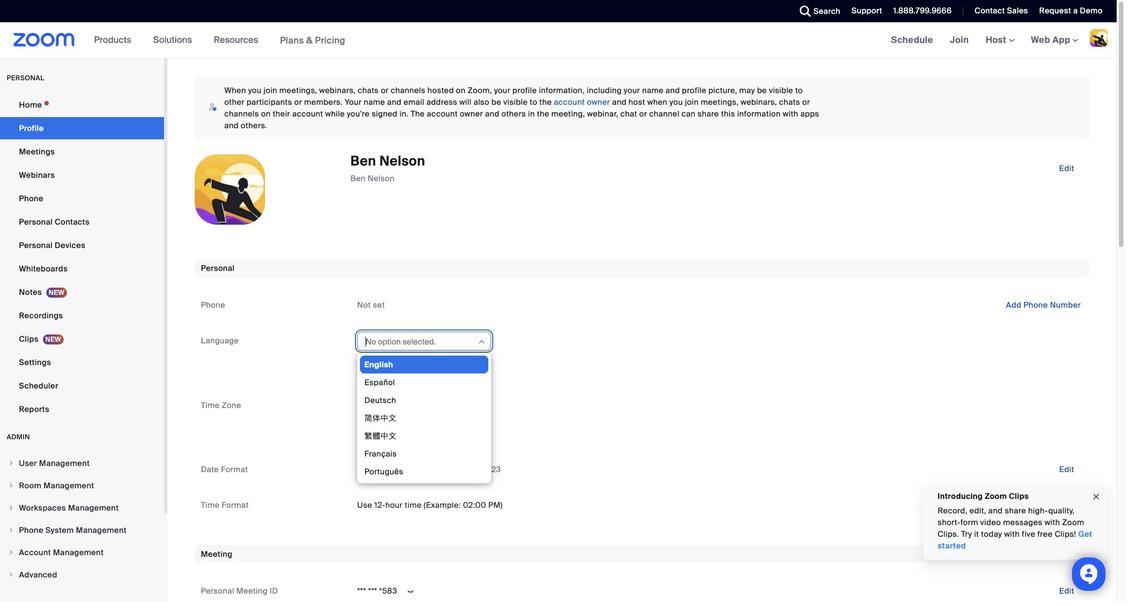 Task type: locate. For each thing, give the bounding box(es) containing it.
0 vertical spatial save button
[[357, 361, 394, 379]]

your up host at the right
[[624, 85, 640, 95]]

host
[[629, 97, 645, 107]]

meetings, inside when you join meetings, webinars, chats or channels hosted on zoom, your profile information, including your name and profile picture, may be visible to other participants or members. your name and email address will also be visible to the
[[279, 85, 317, 95]]

1 horizontal spatial to
[[795, 85, 803, 95]]

introducing zoom clips
[[938, 492, 1029, 502]]

save button up deutsch
[[357, 361, 394, 379]]

right image for workspaces
[[8, 505, 15, 512]]

close image
[[1092, 491, 1101, 504]]

schedule
[[891, 34, 933, 46]]

show personal meeting id image
[[402, 587, 420, 597]]

webinars,
[[319, 85, 356, 95], [741, 97, 777, 107]]

join up can
[[685, 97, 699, 107]]

1 vertical spatial save
[[366, 429, 385, 439]]

1 vertical spatial save button
[[357, 425, 394, 443]]

channels inside and host when you join meetings, webinars, chats or channels on their account while you're signed in. the account owner and others in the meeting, webinar, chat or channel can share this information with apps and others.
[[224, 109, 259, 119]]

1 horizontal spatial chats
[[779, 97, 800, 107]]

2 save button from the top
[[357, 425, 394, 443]]

personal devices
[[19, 241, 85, 251]]

0 vertical spatial the
[[540, 97, 552, 107]]

banner containing products
[[0, 22, 1117, 59]]

0 vertical spatial you
[[248, 85, 262, 95]]

channels inside when you join meetings, webinars, chats or channels hosted on zoom, your profile information, including your name and profile picture, may be visible to other participants or members. your name and email address will also be visible to the
[[391, 85, 425, 95]]

1 horizontal spatial clips
[[1009, 492, 1029, 502]]

zoom inside record, edit, and share high-quality, short-form video messages with zoom clips. try it today with five free clips!
[[1062, 518, 1084, 528]]

0 horizontal spatial meeting
[[201, 550, 232, 560]]

1 horizontal spatial channels
[[391, 85, 425, 95]]

0 horizontal spatial meetings,
[[279, 85, 317, 95]]

web app
[[1031, 34, 1071, 46]]

phone right the add at the right of the page
[[1024, 300, 1048, 310]]

2 your from the left
[[624, 85, 640, 95]]

1 vertical spatial you
[[670, 97, 683, 107]]

to up in
[[530, 97, 537, 107]]

management for room management
[[44, 481, 94, 491]]

be
[[757, 85, 767, 95], [492, 97, 501, 107]]

owner up webinar,
[[587, 97, 610, 107]]

1 vertical spatial channels
[[224, 109, 259, 119]]

right image left room
[[8, 483, 15, 490]]

0 horizontal spatial chats
[[358, 85, 379, 95]]

right image down right icon
[[8, 550, 15, 557]]

clips
[[19, 334, 38, 344], [1009, 492, 1029, 502]]

scheduler
[[19, 381, 58, 391]]

2 edit from the top
[[1059, 465, 1074, 475]]

4 edit from the top
[[1059, 587, 1074, 597]]

this
[[721, 109, 735, 119]]

1 *** from the left
[[357, 587, 366, 597]]

0 vertical spatial with
[[783, 109, 799, 119]]

personal contacts link
[[0, 211, 164, 233]]

also
[[474, 97, 490, 107]]

reports
[[19, 405, 49, 415]]

1 edit button from the top
[[1050, 160, 1083, 178]]

meetings, up members.
[[279, 85, 317, 95]]

right image inside room management menu item
[[8, 483, 15, 490]]

add
[[1006, 300, 1022, 310]]

1 horizontal spatial meetings,
[[701, 97, 739, 107]]

chats up information
[[779, 97, 800, 107]]

0 horizontal spatial you
[[248, 85, 262, 95]]

meeting up the personal meeting id
[[201, 550, 232, 560]]

right image left user
[[8, 460, 15, 467]]

be right also
[[492, 97, 501, 107]]

2 time from the top
[[201, 501, 220, 511]]

1 horizontal spatial meeting
[[236, 587, 268, 597]]

chats inside and host when you join meetings, webinars, chats or channels on their account while you're signed in. the account owner and others in the meeting, webinar, chat or channel can share this information with apps and others.
[[779, 97, 800, 107]]

1 vertical spatial format
[[222, 501, 249, 511]]

0 vertical spatial ben
[[351, 152, 376, 170]]

1 horizontal spatial your
[[624, 85, 640, 95]]

0 horizontal spatial name
[[364, 97, 385, 107]]

0 vertical spatial clips
[[19, 334, 38, 344]]

0 horizontal spatial visible
[[503, 97, 528, 107]]

you up channel
[[670, 97, 683, 107]]

phone down webinars
[[19, 194, 43, 204]]

zoom,
[[468, 85, 492, 95]]

owner down will
[[460, 109, 483, 119]]

join up participants
[[264, 85, 277, 95]]

chats
[[358, 85, 379, 95], [779, 97, 800, 107]]

format down date format
[[222, 501, 249, 511]]

1 horizontal spatial zoom
[[1062, 518, 1084, 528]]

your right zoom,
[[494, 85, 511, 95]]

right image up right icon
[[8, 505, 15, 512]]

or up signed
[[381, 85, 389, 95]]

hide options image
[[477, 338, 486, 347]]

right image
[[8, 527, 15, 534]]

1 horizontal spatial profile
[[682, 85, 707, 95]]

apps
[[801, 109, 819, 119]]

3 edit from the top
[[1059, 501, 1074, 511]]

webinars, up information
[[741, 97, 777, 107]]

2 horizontal spatial account
[[554, 97, 585, 107]]

zoom
[[985, 492, 1007, 502], [1062, 518, 1084, 528]]

management down workspaces management menu item at bottom left
[[76, 526, 127, 536]]

1 horizontal spatial on
[[456, 85, 466, 95]]

advanced
[[19, 570, 57, 581]]

save down 简体中文
[[366, 429, 385, 439]]

0 vertical spatial join
[[264, 85, 277, 95]]

hosted
[[428, 85, 454, 95]]

0 vertical spatial owner
[[587, 97, 610, 107]]

0 horizontal spatial with
[[783, 109, 799, 119]]

0 vertical spatial on
[[456, 85, 466, 95]]

account up meeting,
[[554, 97, 585, 107]]

0 vertical spatial be
[[757, 85, 767, 95]]

0 horizontal spatial profile
[[513, 85, 537, 95]]

1 horizontal spatial name
[[642, 85, 664, 95]]

channels up email
[[391, 85, 425, 95]]

and down also
[[485, 109, 500, 119]]

personal devices link
[[0, 234, 164, 257]]

account down the address
[[427, 109, 458, 119]]

edit for 1st edit button from the top of the page
[[1059, 164, 1074, 174]]

right image left advanced
[[8, 572, 15, 579]]

save
[[366, 365, 385, 375], [366, 429, 385, 439]]

and inside record, edit, and share high-quality, short-form video messages with zoom clips. try it today with five free clips!
[[988, 506, 1003, 516]]

demo
[[1080, 6, 1103, 16]]

1 vertical spatial visible
[[503, 97, 528, 107]]

profile picture image
[[1090, 29, 1108, 47]]

the
[[540, 97, 552, 107], [537, 109, 549, 119]]

0 vertical spatial to
[[795, 85, 803, 95]]

account down members.
[[292, 109, 323, 119]]

owner
[[587, 97, 610, 107], [460, 109, 483, 119]]

1 vertical spatial the
[[537, 109, 549, 119]]

time left the zone
[[201, 401, 220, 411]]

1 horizontal spatial webinars,
[[741, 97, 777, 107]]

save for time zone
[[366, 429, 385, 439]]

meeting
[[201, 550, 232, 560], [236, 587, 268, 597]]

edit for 2nd edit button
[[1059, 465, 1074, 475]]

home
[[19, 100, 42, 110]]

1 vertical spatial chats
[[779, 97, 800, 107]]

1 horizontal spatial visible
[[769, 85, 793, 95]]

1 horizontal spatial ***
[[368, 587, 377, 597]]

management down phone system management 'menu item'
[[53, 548, 104, 558]]

and up in.
[[387, 97, 402, 107]]

be right may
[[757, 85, 767, 95]]

0 vertical spatial name
[[642, 85, 664, 95]]

share up messages at bottom
[[1005, 506, 1026, 516]]

1 save button from the top
[[357, 361, 394, 379]]

clips inside personal menu menu
[[19, 334, 38, 344]]

account management menu item
[[0, 543, 164, 564]]

with
[[783, 109, 799, 119], [1045, 518, 1060, 528], [1004, 530, 1020, 540]]

1 vertical spatial share
[[1005, 506, 1026, 516]]

1 vertical spatial be
[[492, 97, 501, 107]]

1 vertical spatial to
[[530, 97, 537, 107]]

phone inside button
[[1024, 300, 1048, 310]]

0 vertical spatial meetings,
[[279, 85, 317, 95]]

to up apps
[[795, 85, 803, 95]]

when
[[224, 85, 246, 95]]

name up signed
[[364, 97, 385, 107]]

right image
[[8, 460, 15, 467], [8, 483, 15, 490], [8, 505, 15, 512], [8, 550, 15, 557], [8, 572, 15, 579]]

account owner
[[554, 97, 610, 107]]

1 time from the top
[[201, 401, 220, 411]]

information
[[737, 109, 781, 119]]

banner
[[0, 22, 1117, 59]]

management up "workspaces management"
[[44, 481, 94, 491]]

meetings, down the picture,
[[701, 97, 739, 107]]

1 vertical spatial webinars,
[[741, 97, 777, 107]]

1 right image from the top
[[8, 460, 15, 467]]

Select Language text field
[[364, 334, 477, 351]]

0 horizontal spatial owner
[[460, 109, 483, 119]]

1 edit from the top
[[1059, 164, 1074, 174]]

use
[[357, 501, 372, 511]]

support
[[852, 6, 882, 16]]

1 vertical spatial join
[[685, 97, 699, 107]]

high-
[[1028, 506, 1048, 516]]

4 right image from the top
[[8, 550, 15, 557]]

the inside when you join meetings, webinars, chats or channels hosted on zoom, your profile information, including your name and profile picture, may be visible to other participants or members. your name and email address will also be visible to the
[[540, 97, 552, 107]]

edit,
[[970, 506, 986, 516]]

0 vertical spatial webinars,
[[319, 85, 356, 95]]

0 horizontal spatial share
[[698, 109, 719, 119]]

share right can
[[698, 109, 719, 119]]

phone inside 'menu item'
[[19, 526, 43, 536]]

0 horizontal spatial channels
[[224, 109, 259, 119]]

1 vertical spatial ben
[[351, 174, 366, 184]]

on down participants
[[261, 109, 271, 119]]

plans & pricing
[[280, 34, 345, 46]]

0 vertical spatial visible
[[769, 85, 793, 95]]

meetings, inside and host when you join meetings, webinars, chats or channels on their account while you're signed in. the account owner and others in the meeting, webinar, chat or channel can share this information with apps and others.
[[701, 97, 739, 107]]

add phone number button
[[997, 296, 1090, 314]]

5 right image from the top
[[8, 572, 15, 579]]

2 profile from the left
[[682, 85, 707, 95]]

visible up information
[[769, 85, 793, 95]]

picture,
[[709, 85, 737, 95]]

meeting left id
[[236, 587, 268, 597]]

clips.
[[938, 530, 959, 540]]

search
[[814, 6, 841, 16]]

0 vertical spatial format
[[221, 465, 248, 475]]

0 horizontal spatial account
[[292, 109, 323, 119]]

2 save from the top
[[366, 429, 385, 439]]

profile link
[[0, 117, 164, 140]]

user photo image
[[195, 155, 265, 225]]

short-
[[938, 518, 961, 528]]

0 horizontal spatial on
[[261, 109, 271, 119]]

room
[[19, 481, 42, 491]]

0 horizontal spatial ***
[[357, 587, 366, 597]]

personal menu menu
[[0, 94, 164, 422]]

0 horizontal spatial zoom
[[985, 492, 1007, 502]]

system
[[45, 526, 74, 536]]

pm)
[[488, 501, 503, 511]]

0 vertical spatial share
[[698, 109, 719, 119]]

zoom up the edit,
[[985, 492, 1007, 502]]

information,
[[539, 85, 585, 95]]

you up participants
[[248, 85, 262, 95]]

0 vertical spatial channels
[[391, 85, 425, 95]]

1 vertical spatial owner
[[460, 109, 483, 119]]

others
[[502, 109, 526, 119]]

on up will
[[456, 85, 466, 95]]

join inside and host when you join meetings, webinars, chats or channels on their account while you're signed in. the account owner and others in the meeting, webinar, chat or channel can share this information with apps and others.
[[685, 97, 699, 107]]

1 horizontal spatial share
[[1005, 506, 1026, 516]]

meeting,
[[552, 109, 585, 119]]

zoom up clips!
[[1062, 518, 1084, 528]]

profile up and host when you join meetings, webinars, chats or channels on their account while you're signed in. the account owner and others in the meeting, webinar, chat or channel can share this information with apps and others.
[[513, 85, 537, 95]]

including
[[587, 85, 622, 95]]

when
[[647, 97, 668, 107]]

with left apps
[[783, 109, 799, 119]]

time
[[201, 401, 220, 411], [201, 501, 220, 511]]

0 horizontal spatial join
[[264, 85, 277, 95]]

advanced menu item
[[0, 565, 164, 586]]

0 horizontal spatial your
[[494, 85, 511, 95]]

webinars, up members.
[[319, 85, 356, 95]]

0 vertical spatial save
[[366, 365, 385, 375]]

1 horizontal spatial be
[[757, 85, 767, 95]]

with up free
[[1045, 518, 1060, 528]]

name up when
[[642, 85, 664, 95]]

time for time format
[[201, 501, 220, 511]]

0 vertical spatial chats
[[358, 85, 379, 95]]

meetings link
[[0, 141, 164, 163]]

phone right right icon
[[19, 526, 43, 536]]

right image inside the account management menu item
[[8, 550, 15, 557]]

right image inside user management "menu item"
[[8, 460, 15, 467]]

management up room management
[[39, 459, 90, 469]]

mm/dd/yyyy
[[357, 465, 403, 475]]

1 vertical spatial time
[[201, 501, 220, 511]]

reports link
[[0, 399, 164, 421]]

host
[[986, 34, 1009, 46]]

clips up high-
[[1009, 492, 1029, 502]]

account management
[[19, 548, 104, 558]]

profile up can
[[682, 85, 707, 95]]

solutions button
[[153, 22, 197, 58]]

1 horizontal spatial owner
[[587, 97, 610, 107]]

on
[[456, 85, 466, 95], [261, 109, 271, 119]]

management inside user management "menu item"
[[39, 459, 90, 469]]

1 vertical spatial zoom
[[1062, 518, 1084, 528]]

the down the information,
[[540, 97, 552, 107]]

profile
[[513, 85, 537, 95], [682, 85, 707, 95]]

1 horizontal spatial you
[[670, 97, 683, 107]]

time for time zone
[[201, 401, 220, 411]]

2 horizontal spatial with
[[1045, 518, 1060, 528]]

you inside when you join meetings, webinars, chats or channels hosted on zoom, your profile information, including your name and profile picture, may be visible to other participants or members. your name and email address will also be visible to the
[[248, 85, 262, 95]]

personal for personal contacts
[[19, 217, 53, 227]]

and host when you join meetings, webinars, chats or channels on their account while you're signed in. the account owner and others in the meeting, webinar, chat or channel can share this information with apps and others.
[[224, 97, 819, 131]]

and up video
[[988, 506, 1003, 516]]

webinars, inside and host when you join meetings, webinars, chats or channels on their account while you're signed in. the account owner and others in the meeting, webinar, chat or channel can share this information with apps and others.
[[741, 97, 777, 107]]

started
[[938, 541, 966, 551]]

3 edit button from the top
[[1050, 497, 1083, 515]]

1 horizontal spatial join
[[685, 97, 699, 107]]

email
[[404, 97, 424, 107]]

list box
[[360, 356, 488, 603]]

time down date
[[201, 501, 220, 511]]

management up phone system management 'menu item'
[[68, 503, 119, 514]]

1 vertical spatial on
[[261, 109, 271, 119]]

1 your from the left
[[494, 85, 511, 95]]

room management menu item
[[0, 476, 164, 497]]

contact sales link
[[966, 0, 1031, 22], [975, 6, 1028, 16]]

0 vertical spatial time
[[201, 401, 220, 411]]

1 vertical spatial name
[[364, 97, 385, 107]]

the
[[411, 109, 425, 119]]

visible
[[769, 85, 793, 95], [503, 97, 528, 107]]

you inside and host when you join meetings, webinars, chats or channels on their account while you're signed in. the account owner and others in the meeting, webinar, chat or channel can share this information with apps and others.
[[670, 97, 683, 107]]

edit user photo image
[[221, 185, 239, 195]]

app
[[1053, 34, 1071, 46]]

format right date
[[221, 465, 248, 475]]

1 horizontal spatial with
[[1004, 530, 1020, 540]]

channels down other
[[224, 109, 259, 119]]

the right in
[[537, 109, 549, 119]]

1 vertical spatial meetings,
[[701, 97, 739, 107]]

web app button
[[1031, 34, 1078, 46]]

management inside workspaces management menu item
[[68, 503, 119, 514]]

save up the 'español'
[[366, 365, 385, 375]]

and up when
[[666, 85, 680, 95]]

save button
[[357, 361, 394, 379], [357, 425, 394, 443]]

you
[[248, 85, 262, 95], [670, 97, 683, 107]]

with down messages at bottom
[[1004, 530, 1020, 540]]

join
[[950, 34, 969, 46]]

chats up your
[[358, 85, 379, 95]]

clips up settings
[[19, 334, 38, 344]]

0 horizontal spatial clips
[[19, 334, 38, 344]]

with inside and host when you join meetings, webinars, chats or channels on their account while you're signed in. the account owner and others in the meeting, webinar, chat or channel can share this information with apps and others.
[[783, 109, 799, 119]]

2 *** from the left
[[368, 587, 377, 597]]

0 vertical spatial meeting
[[201, 550, 232, 560]]

account
[[554, 97, 585, 107], [292, 109, 323, 119], [427, 109, 458, 119]]

0 horizontal spatial webinars,
[[319, 85, 356, 95]]

personal contacts
[[19, 217, 90, 227]]

right image inside workspaces management menu item
[[8, 505, 15, 512]]

3 right image from the top
[[8, 505, 15, 512]]

scheduler link
[[0, 375, 164, 397]]

save button down 简体中文
[[357, 425, 394, 443]]

profile
[[19, 123, 44, 133]]

products
[[94, 34, 131, 46]]

español
[[364, 378, 395, 388]]

1 save from the top
[[366, 365, 385, 375]]

management inside room management menu item
[[44, 481, 94, 491]]

time zone
[[201, 401, 241, 411]]

plans
[[280, 34, 304, 46]]

management inside the account management menu item
[[53, 548, 104, 558]]

solutions
[[153, 34, 192, 46]]

visible up others
[[503, 97, 528, 107]]

2 right image from the top
[[8, 483, 15, 490]]



Task type: vqa. For each thing, say whether or not it's contained in the screenshot.
the 简体中文
yes



Task type: describe. For each thing, give the bounding box(es) containing it.
date
[[201, 465, 219, 475]]

date format
[[201, 465, 248, 475]]

0 horizontal spatial to
[[530, 97, 537, 107]]

resources button
[[214, 22, 263, 58]]

phone system management
[[19, 526, 127, 536]]

save for language
[[366, 365, 385, 375]]

right image for user
[[8, 460, 15, 467]]

share inside record, edit, and share high-quality, short-form video messages with zoom clips. try it today with five free clips!
[[1005, 506, 1026, 516]]

products button
[[94, 22, 136, 58]]

right image for account
[[8, 550, 15, 557]]

edit for 2nd edit button from the bottom of the page
[[1059, 501, 1074, 511]]

resources
[[214, 34, 258, 46]]

phone system management menu item
[[0, 520, 164, 541]]

personal for personal meeting id
[[201, 587, 234, 597]]

admin
[[7, 433, 30, 442]]

meetings navigation
[[883, 22, 1117, 59]]

whiteboards
[[19, 264, 68, 274]]

free
[[1038, 530, 1053, 540]]

host button
[[986, 34, 1015, 46]]

1 vertical spatial clips
[[1009, 492, 1029, 502]]

list box containing english
[[360, 356, 488, 603]]

user
[[19, 459, 37, 469]]

personal for personal
[[201, 263, 235, 274]]

time
[[405, 501, 422, 511]]

other
[[224, 97, 245, 107]]

address
[[427, 97, 457, 107]]

0 horizontal spatial be
[[492, 97, 501, 107]]

recordings link
[[0, 305, 164, 327]]

1 ben from the top
[[351, 152, 376, 170]]

join inside when you join meetings, webinars, chats or channels hosted on zoom, your profile information, including your name and profile picture, may be visible to other participants or members. your name and email address will also be visible to the
[[264, 85, 277, 95]]

chats inside when you join meetings, webinars, chats or channels hosted on zoom, your profile information, including your name and profile picture, may be visible to other participants or members. your name and email address will also be visible to the
[[358, 85, 379, 95]]

account
[[19, 548, 51, 558]]

when you join meetings, webinars, chats or channels hosted on zoom, your profile information, including your name and profile picture, may be visible to other participants or members. your name and email address will also be visible to the
[[224, 85, 803, 107]]

video
[[980, 518, 1001, 528]]

hour
[[385, 501, 403, 511]]

product information navigation
[[86, 22, 354, 59]]

introducing
[[938, 492, 983, 502]]

signed
[[372, 109, 398, 119]]

phone link
[[0, 188, 164, 210]]

settings
[[19, 358, 51, 368]]

use 12-hour time (example: 02:00 pm)
[[357, 501, 503, 511]]

save button for time zone
[[357, 425, 394, 443]]

you're
[[347, 109, 370, 119]]

language
[[201, 336, 239, 346]]

2 ben from the top
[[351, 174, 366, 184]]

example:
[[423, 465, 458, 475]]

form
[[961, 518, 978, 528]]

management for workspaces management
[[68, 503, 119, 514]]

1 vertical spatial meeting
[[236, 587, 268, 597]]

1 horizontal spatial account
[[427, 109, 458, 119]]

1 vertical spatial with
[[1045, 518, 1060, 528]]

简体中文
[[364, 414, 397, 424]]

get
[[1078, 530, 1093, 540]]

personal
[[7, 74, 44, 83]]

may
[[739, 85, 755, 95]]

contacts
[[55, 217, 90, 227]]

and left others.
[[224, 121, 239, 131]]

home link
[[0, 94, 164, 116]]

contact
[[975, 6, 1005, 16]]

workspaces
[[19, 503, 66, 514]]

format for time format
[[222, 501, 249, 511]]

繁體中文
[[364, 432, 397, 442]]

right image for room
[[8, 483, 15, 490]]

management for user management
[[39, 459, 90, 469]]

on inside and host when you join meetings, webinars, chats or channels on their account while you're signed in. the account owner and others in the meeting, webinar, chat or channel can share this information with apps and others.
[[261, 109, 271, 119]]

participants
[[247, 97, 292, 107]]

management for account management
[[53, 548, 104, 558]]

0 vertical spatial zoom
[[985, 492, 1007, 502]]

while
[[325, 109, 345, 119]]

phone inside personal menu menu
[[19, 194, 43, 204]]

2 edit button from the top
[[1050, 461, 1083, 479]]

the inside and host when you join meetings, webinars, chats or channels on their account while you're signed in. the account owner and others in the meeting, webinar, chat or channel can share this information with apps and others.
[[537, 109, 549, 119]]

messages
[[1003, 518, 1043, 528]]

request
[[1040, 6, 1071, 16]]

02:00
[[463, 501, 486, 511]]

record,
[[938, 506, 968, 516]]

not set
[[357, 300, 385, 310]]

or down host at the right
[[639, 109, 647, 119]]

1 vertical spatial nelson
[[368, 174, 395, 184]]

and up chat
[[612, 97, 627, 107]]

1 profile from the left
[[513, 85, 537, 95]]

personal for personal devices
[[19, 241, 53, 251]]

*** *** *583
[[357, 587, 397, 597]]

management inside phone system management 'menu item'
[[76, 526, 127, 536]]

webinars
[[19, 170, 55, 180]]

webinars, inside when you join meetings, webinars, chats or channels hosted on zoom, your profile information, including your name and profile picture, may be visible to other participants or members. your name and email address will also be visible to the
[[319, 85, 356, 95]]

clips link
[[0, 328, 164, 351]]

share inside and host when you join meetings, webinars, chats or channels on their account while you're signed in. the account owner and others in the meeting, webinar, chat or channel can share this information with apps and others.
[[698, 109, 719, 119]]

try
[[961, 530, 972, 540]]

not
[[357, 300, 371, 310]]

clips!
[[1055, 530, 1076, 540]]

or left members.
[[294, 97, 302, 107]]

admin menu menu
[[0, 453, 164, 587]]

join link
[[942, 22, 977, 58]]

or up apps
[[802, 97, 810, 107]]

set
[[373, 300, 385, 310]]

format for date format
[[221, 465, 248, 475]]

owner inside and host when you join meetings, webinars, chats or channels on their account while you're signed in. the account owner and others in the meeting, webinar, chat or channel can share this information with apps and others.
[[460, 109, 483, 119]]

webinar,
[[587, 109, 619, 119]]

today
[[981, 530, 1002, 540]]

english
[[364, 360, 393, 370]]

quality,
[[1048, 506, 1075, 516]]

save button for language
[[357, 361, 394, 379]]

user management
[[19, 459, 90, 469]]

in
[[528, 109, 535, 119]]

on inside when you join meetings, webinars, chats or channels hosted on zoom, your profile information, including your name and profile picture, may be visible to other participants or members. your name and email address will also be visible to the
[[456, 85, 466, 95]]

4 edit button from the top
[[1050, 583, 1083, 601]]

cancel
[[408, 365, 435, 375]]

recordings
[[19, 311, 63, 321]]

others.
[[241, 121, 267, 131]]

workspaces management menu item
[[0, 498, 164, 519]]

settings link
[[0, 352, 164, 374]]

zone
[[222, 401, 241, 411]]

account owner link
[[554, 97, 610, 107]]

cancel button
[[398, 361, 444, 379]]

português
[[364, 467, 404, 477]]

0 vertical spatial nelson
[[380, 152, 425, 170]]

ben nelson ben nelson
[[351, 152, 425, 184]]

2 vertical spatial with
[[1004, 530, 1020, 540]]

edit for 1st edit button from the bottom of the page
[[1059, 587, 1074, 597]]

&
[[306, 34, 313, 46]]

right image inside advanced menu item
[[8, 572, 15, 579]]

schedule link
[[883, 22, 942, 58]]

get started
[[938, 530, 1093, 551]]

zoom logo image
[[13, 33, 75, 47]]

pricing
[[315, 34, 345, 46]]

phone up language on the bottom left
[[201, 300, 225, 310]]

web
[[1031, 34, 1050, 46]]

user management menu item
[[0, 453, 164, 474]]

meetings
[[19, 147, 55, 157]]



